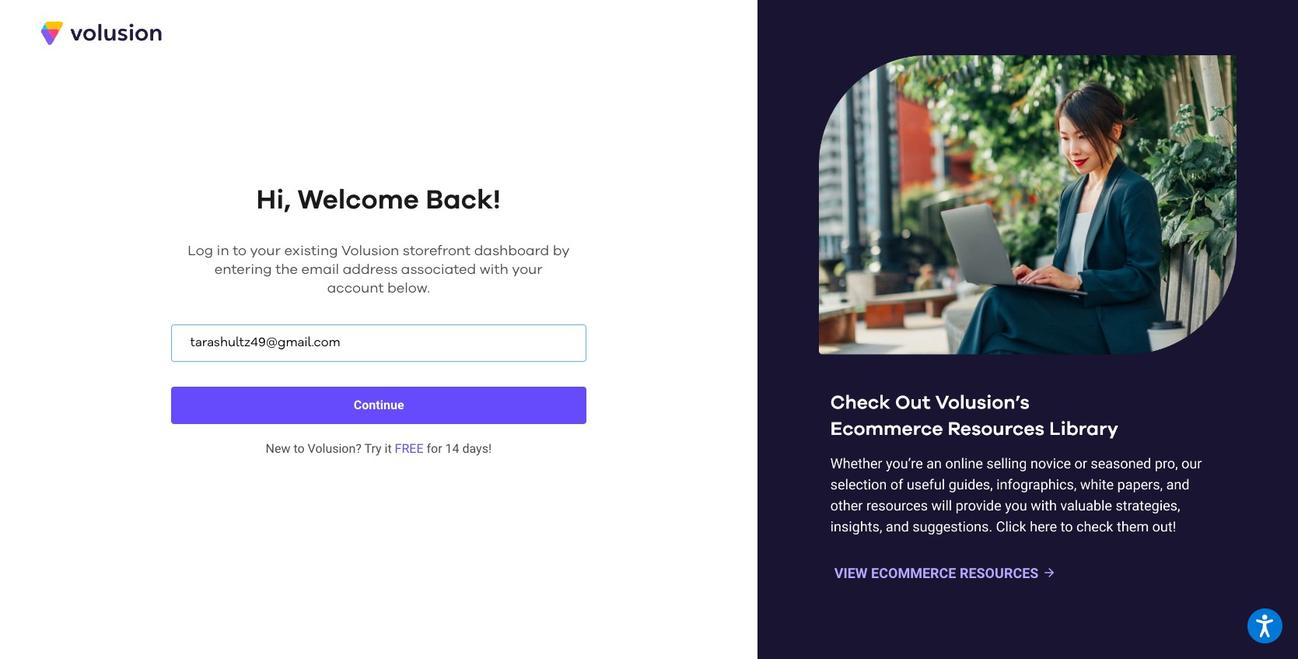 Task type: describe. For each thing, give the bounding box(es) containing it.
existing
[[284, 244, 338, 258]]

new to volusion? try it free for 14 days!
[[266, 441, 492, 456]]

1 horizontal spatial to
[[294, 441, 305, 456]]

volusion
[[342, 244, 399, 258]]

log in to your existing volusion storefront dashboard by entering the email address associated with your account below.
[[188, 244, 570, 296]]

resources
[[960, 565, 1039, 581]]

it
[[385, 441, 392, 456]]

for
[[427, 441, 442, 456]]

entering
[[215, 263, 272, 277]]

account below.
[[327, 282, 430, 296]]

free link
[[395, 441, 424, 456]]

by
[[553, 244, 570, 258]]

volusion logo image
[[39, 19, 163, 47]]

14
[[446, 441, 459, 456]]

volusion?
[[308, 441, 362, 456]]

in
[[217, 244, 229, 258]]

view
[[835, 565, 868, 581]]

back!
[[426, 187, 501, 214]]

welcome
[[298, 187, 419, 214]]

open accessibe: accessibility options, statement and help image
[[1257, 615, 1274, 637]]

Email address email field
[[171, 324, 587, 362]]



Task type: locate. For each thing, give the bounding box(es) containing it.
your up the
[[250, 244, 281, 258]]

to inside the log in to your existing volusion storefront dashboard by entering the email address associated with your account below.
[[233, 244, 247, 258]]

view ecommerce resources arrow_forward
[[835, 565, 1057, 581]]

storefront
[[403, 244, 471, 258]]

continue button
[[171, 387, 587, 424]]

with
[[480, 263, 509, 277]]

to right new
[[294, 441, 305, 456]]

email
[[302, 263, 339, 277]]

associated
[[401, 263, 476, 277]]

ecommerce
[[872, 565, 957, 581]]

hero image
[[819, 56, 1237, 544]]

arrow_forward
[[1043, 566, 1057, 580]]

free
[[395, 441, 424, 456]]

dashboard
[[474, 244, 550, 258]]

days!
[[463, 441, 492, 456]]

to
[[233, 244, 247, 258], [294, 441, 305, 456]]

0 horizontal spatial your
[[250, 244, 281, 258]]

1 vertical spatial to
[[294, 441, 305, 456]]

the
[[276, 263, 298, 277]]

0 vertical spatial to
[[233, 244, 247, 258]]

0 horizontal spatial to
[[233, 244, 247, 258]]

log
[[188, 244, 213, 258]]

hi,
[[256, 187, 291, 214]]

0 vertical spatial your
[[250, 244, 281, 258]]

continue
[[354, 397, 404, 412]]

address
[[343, 263, 398, 277]]

to right in
[[233, 244, 247, 258]]

1 vertical spatial your
[[512, 263, 543, 277]]

your down dashboard
[[512, 263, 543, 277]]

your
[[250, 244, 281, 258], [512, 263, 543, 277]]

try
[[365, 441, 382, 456]]

1 horizontal spatial your
[[512, 263, 543, 277]]

hi, welcome back!
[[256, 187, 501, 214]]

new
[[266, 441, 291, 456]]



